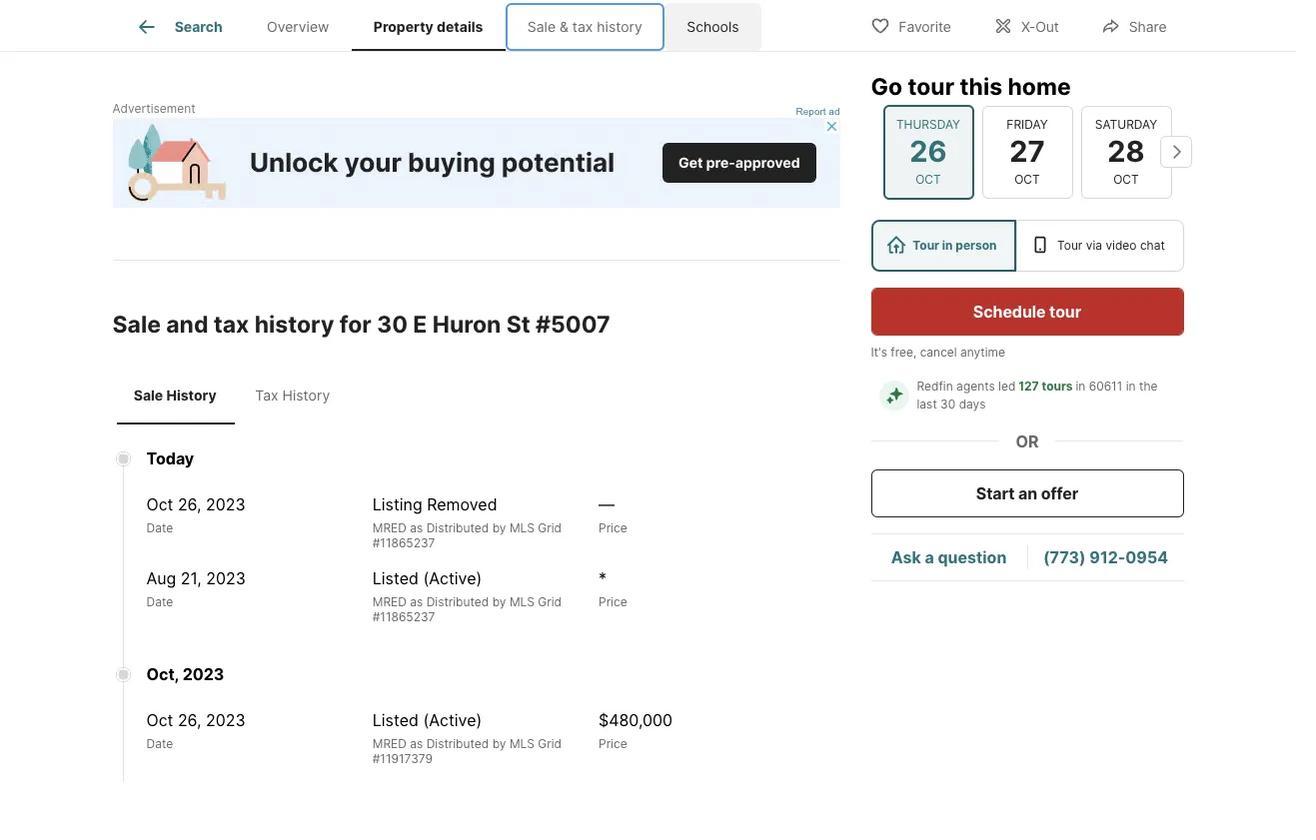 Task type: describe. For each thing, give the bounding box(es) containing it.
0 vertical spatial 30
[[377, 311, 408, 339]]

x-
[[1021, 17, 1036, 34]]

share button
[[1084, 4, 1184, 45]]

it's free, cancel anytime
[[871, 344, 1005, 359]]

oct down today on the bottom left of page
[[146, 494, 173, 514]]

28
[[1108, 134, 1145, 169]]

favorite
[[899, 17, 951, 34]]

st
[[506, 311, 530, 339]]

home
[[1008, 72, 1071, 100]]

listing
[[373, 494, 422, 514]]

removed
[[427, 494, 497, 514]]

tours
[[1042, 378, 1073, 393]]

by for —
[[492, 520, 506, 535]]

distributed for $480,000
[[426, 736, 489, 751]]

tour via video chat option
[[1017, 219, 1184, 271]]

it's
[[871, 344, 888, 359]]

cancel
[[920, 344, 957, 359]]

tour for go
[[908, 72, 955, 100]]

saturday 28 oct
[[1095, 117, 1158, 186]]

schools
[[687, 18, 739, 35]]

x-out button
[[976, 4, 1076, 45]]

free,
[[891, 344, 917, 359]]

listed for oct 26, 2023
[[373, 710, 419, 730]]

mls for *
[[510, 594, 535, 609]]

mred for oct, 2023
[[373, 736, 407, 751]]

26
[[910, 134, 947, 169]]

$480,000
[[599, 710, 673, 730]]

oct,
[[146, 664, 179, 684]]

schools tab
[[665, 3, 761, 51]]

grid for *
[[538, 594, 562, 609]]

#11917379
[[373, 751, 433, 766]]

date inside aug 21, 2023 date
[[146, 594, 173, 609]]

distributed for —
[[426, 520, 489, 535]]

60611
[[1089, 378, 1123, 393]]

tour via video chat
[[1057, 237, 1165, 252]]

friday 27 oct
[[1007, 117, 1048, 186]]

in the last 30 days
[[917, 378, 1161, 411]]

mred for today
[[373, 520, 407, 535]]

led
[[999, 378, 1016, 393]]

ask a question link
[[891, 547, 1007, 567]]

oct, 2023
[[146, 664, 224, 684]]

sale history
[[134, 387, 217, 404]]

— price
[[599, 494, 627, 535]]

(773)
[[1043, 547, 1086, 567]]

tab list containing sale history
[[112, 367, 355, 424]]

sale for sale and tax history for 30 e huron st #5007
[[112, 311, 161, 339]]

go tour this home
[[871, 72, 1071, 100]]

26, for oct, 2023
[[178, 710, 201, 730]]

tour for tour via video chat
[[1057, 237, 1083, 252]]

price for —
[[599, 520, 627, 535]]

tax for &
[[573, 18, 593, 35]]

thursday
[[896, 117, 961, 132]]

anytime
[[961, 344, 1005, 359]]

(773) 912-0954 link
[[1043, 547, 1168, 567]]

mls for —
[[510, 520, 535, 535]]

chat
[[1140, 237, 1165, 252]]

search
[[175, 18, 223, 35]]

tax
[[255, 387, 279, 404]]

property details
[[374, 18, 483, 35]]

report ad button
[[796, 106, 840, 121]]

property details tab
[[351, 3, 505, 51]]

listed (active) mred as distributed by mls grid #11917379
[[373, 710, 562, 766]]

&
[[560, 18, 569, 35]]

tour in person option
[[871, 219, 1017, 271]]

an
[[1019, 483, 1038, 503]]

in inside in the last 30 days
[[1126, 378, 1136, 393]]

price for *
[[599, 594, 627, 609]]

x-out
[[1021, 17, 1059, 34]]

21,
[[181, 568, 202, 588]]

1 horizontal spatial in
[[1076, 378, 1086, 393]]

saturday
[[1095, 117, 1158, 132]]

e
[[413, 311, 427, 339]]

friday
[[1007, 117, 1048, 132]]

sale history tab
[[116, 371, 234, 420]]

0954
[[1126, 547, 1168, 567]]

27
[[1010, 134, 1045, 169]]

grid for $480,000
[[538, 736, 562, 751]]

as for today
[[410, 520, 423, 535]]

oct down oct,
[[146, 710, 173, 730]]

start an offer button
[[871, 469, 1184, 517]]

via
[[1086, 237, 1102, 252]]

2023 for —
[[206, 494, 245, 514]]

history for and
[[255, 311, 334, 339]]

—
[[599, 494, 615, 514]]

thursday 26 oct
[[896, 117, 961, 186]]

2023 for *
[[206, 568, 246, 588]]

#11865237 for listed
[[373, 609, 435, 624]]

sale and tax history for 30 e huron st #5007
[[112, 311, 610, 339]]

the
[[1139, 378, 1158, 393]]

or
[[1016, 431, 1039, 451]]

video
[[1106, 237, 1137, 252]]

offer
[[1041, 483, 1079, 503]]

a
[[925, 547, 934, 567]]

127
[[1019, 378, 1039, 393]]

schedule tour button
[[871, 287, 1184, 335]]

sale for sale history
[[134, 387, 163, 404]]

by for $480,000
[[492, 736, 506, 751]]



Task type: vqa. For each thing, say whether or not it's contained in the screenshot.
THE "ON" to the top
no



Task type: locate. For each thing, give the bounding box(es) containing it.
1 horizontal spatial tour
[[1050, 301, 1082, 321]]

history up today on the bottom left of page
[[166, 387, 217, 404]]

3 as from the top
[[410, 736, 423, 751]]

redfin
[[917, 378, 953, 393]]

sale
[[527, 18, 556, 35], [112, 311, 161, 339], [134, 387, 163, 404]]

1 listed from the top
[[373, 568, 419, 588]]

1 vertical spatial by
[[492, 594, 506, 609]]

by inside listed (active) mred as distributed by mls grid #11917379
[[492, 736, 506, 751]]

by down listing removed mred as distributed by mls grid #11865237
[[492, 594, 506, 609]]

start an offer
[[976, 483, 1079, 503]]

2 date from the top
[[146, 594, 173, 609]]

0 vertical spatial price
[[599, 520, 627, 535]]

share
[[1129, 17, 1167, 34]]

2 mred from the top
[[373, 594, 407, 609]]

0 vertical spatial mls
[[510, 520, 535, 535]]

history
[[166, 387, 217, 404], [282, 387, 330, 404]]

tax history tab
[[234, 371, 351, 420]]

1 tour from the left
[[913, 237, 940, 252]]

ask a question
[[891, 547, 1007, 567]]

price for $480,000
[[599, 736, 627, 751]]

distributed inside listing removed mred as distributed by mls grid #11865237
[[426, 520, 489, 535]]

2023 up aug 21, 2023 date
[[206, 494, 245, 514]]

tax right and
[[214, 311, 249, 339]]

for
[[340, 311, 371, 339]]

1 vertical spatial history
[[255, 311, 334, 339]]

in left the on the top right of the page
[[1126, 378, 1136, 393]]

mred inside listed (active) mred as distributed by mls grid #11917379
[[373, 736, 407, 751]]

2 (active) from the top
[[423, 710, 482, 730]]

1 vertical spatial #11865237
[[373, 609, 435, 624]]

3 mred from the top
[[373, 736, 407, 751]]

tour
[[908, 72, 955, 100], [1050, 301, 1082, 321]]

1 horizontal spatial history
[[282, 387, 330, 404]]

1 #11865237 from the top
[[373, 535, 435, 550]]

1 vertical spatial listed
[[373, 710, 419, 730]]

distributed inside listed (active) mred as distributed by mls grid #11865237
[[426, 594, 489, 609]]

sale & tax history
[[527, 18, 643, 35]]

in left person
[[942, 237, 953, 252]]

grid left * price
[[538, 594, 562, 609]]

history for &
[[597, 18, 643, 35]]

oct inside the friday 27 oct
[[1015, 171, 1040, 186]]

price
[[599, 520, 627, 535], [599, 594, 627, 609], [599, 736, 627, 751]]

2 tab list from the top
[[112, 367, 355, 424]]

1 horizontal spatial history
[[597, 18, 643, 35]]

price inside $480,000 price
[[599, 736, 627, 751]]

person
[[956, 237, 997, 252]]

date up aug
[[146, 520, 173, 535]]

2 distributed from the top
[[426, 594, 489, 609]]

0 vertical spatial 26,
[[178, 494, 201, 514]]

2 oct 26, 2023 date from the top
[[146, 710, 245, 751]]

sale left and
[[112, 311, 161, 339]]

3 date from the top
[[146, 736, 173, 751]]

tour for schedule
[[1050, 301, 1082, 321]]

in right tours
[[1076, 378, 1086, 393]]

go
[[871, 72, 903, 100]]

1 26, from the top
[[178, 494, 201, 514]]

history inside tab
[[597, 18, 643, 35]]

by inside listing removed mred as distributed by mls grid #11865237
[[492, 520, 506, 535]]

by for *
[[492, 594, 506, 609]]

distributed inside listed (active) mred as distributed by mls grid #11917379
[[426, 736, 489, 751]]

1 vertical spatial mls
[[510, 594, 535, 609]]

1 vertical spatial date
[[146, 594, 173, 609]]

oct inside saturday 28 oct
[[1114, 171, 1139, 186]]

0 horizontal spatial tour
[[908, 72, 955, 100]]

30 inside in the last 30 days
[[941, 396, 956, 411]]

favorite button
[[854, 4, 968, 45]]

2023 right oct,
[[183, 664, 224, 684]]

* price
[[599, 568, 627, 609]]

as
[[410, 520, 423, 535], [410, 594, 423, 609], [410, 736, 423, 751]]

1 vertical spatial grid
[[538, 594, 562, 609]]

report
[[796, 106, 826, 117]]

2 price from the top
[[599, 594, 627, 609]]

0 vertical spatial history
[[597, 18, 643, 35]]

overview tab
[[245, 3, 351, 51]]

1 vertical spatial as
[[410, 594, 423, 609]]

2 vertical spatial as
[[410, 736, 423, 751]]

oct down "26"
[[916, 171, 941, 186]]

oct 26, 2023 date for today
[[146, 494, 245, 535]]

history for sale history
[[166, 387, 217, 404]]

2 vertical spatial mls
[[510, 736, 535, 751]]

as inside listing removed mred as distributed by mls grid #11865237
[[410, 520, 423, 535]]

2 vertical spatial by
[[492, 736, 506, 751]]

mred inside listing removed mred as distributed by mls grid #11865237
[[373, 520, 407, 535]]

2 horizontal spatial in
[[1126, 378, 1136, 393]]

3 mls from the top
[[510, 736, 535, 751]]

grid inside listed (active) mred as distributed by mls grid #11865237
[[538, 594, 562, 609]]

0 vertical spatial tour
[[908, 72, 955, 100]]

listed down the listing
[[373, 568, 419, 588]]

2023 for $480,000
[[206, 710, 245, 730]]

report ad
[[796, 106, 840, 117]]

mls inside listed (active) mred as distributed by mls grid #11917379
[[510, 736, 535, 751]]

#5007
[[536, 311, 610, 339]]

1 horizontal spatial tour
[[1057, 237, 1083, 252]]

ask
[[891, 547, 921, 567]]

ad
[[829, 106, 840, 117]]

list box
[[871, 219, 1184, 271]]

(active) inside listed (active) mred as distributed by mls grid #11865237
[[423, 568, 482, 588]]

1 vertical spatial sale
[[112, 311, 161, 339]]

(773) 912-0954
[[1043, 547, 1168, 567]]

2 by from the top
[[492, 594, 506, 609]]

as inside listed (active) mred as distributed by mls grid #11917379
[[410, 736, 423, 751]]

aug
[[146, 568, 176, 588]]

distributed
[[426, 520, 489, 535], [426, 594, 489, 609], [426, 736, 489, 751]]

1 mred from the top
[[373, 520, 407, 535]]

0 horizontal spatial history
[[255, 311, 334, 339]]

tour left the via
[[1057, 237, 1083, 252]]

$480,000 price
[[599, 710, 673, 751]]

list box containing tour in person
[[871, 219, 1184, 271]]

(active) inside listed (active) mred as distributed by mls grid #11917379
[[423, 710, 482, 730]]

0 vertical spatial distributed
[[426, 520, 489, 535]]

oct 26, 2023 date down today on the bottom left of page
[[146, 494, 245, 535]]

2 grid from the top
[[538, 594, 562, 609]]

1 by from the top
[[492, 520, 506, 535]]

listed for aug 21, 2023
[[373, 568, 419, 588]]

next image
[[1160, 136, 1192, 168]]

2 vertical spatial mred
[[373, 736, 407, 751]]

price down $480,000
[[599, 736, 627, 751]]

out
[[1036, 17, 1059, 34]]

2 vertical spatial date
[[146, 736, 173, 751]]

1 vertical spatial tour
[[1050, 301, 1082, 321]]

2 vertical spatial grid
[[538, 736, 562, 751]]

agents
[[957, 378, 995, 393]]

3 price from the top
[[599, 736, 627, 751]]

oct down 28
[[1114, 171, 1139, 186]]

1 mls from the top
[[510, 520, 535, 535]]

0 vertical spatial mred
[[373, 520, 407, 535]]

None button
[[883, 105, 974, 199], [982, 106, 1073, 198], [1081, 106, 1172, 198], [883, 105, 974, 199], [982, 106, 1073, 198], [1081, 106, 1172, 198]]

oct 26, 2023 date for oct, 2023
[[146, 710, 245, 751]]

1 vertical spatial tax
[[214, 311, 249, 339]]

0 horizontal spatial 30
[[377, 311, 408, 339]]

1 tab list from the top
[[112, 0, 777, 51]]

property
[[374, 18, 434, 35]]

#11865237 for listing
[[373, 535, 435, 550]]

0 horizontal spatial in
[[942, 237, 953, 252]]

tax
[[573, 18, 593, 35], [214, 311, 249, 339]]

mls inside listing removed mred as distributed by mls grid #11865237
[[510, 520, 535, 535]]

0 vertical spatial #11865237
[[373, 535, 435, 550]]

1 vertical spatial 30
[[941, 396, 956, 411]]

2 mls from the top
[[510, 594, 535, 609]]

#11865237
[[373, 535, 435, 550], [373, 609, 435, 624]]

30 right last
[[941, 396, 956, 411]]

0 vertical spatial oct 26, 2023 date
[[146, 494, 245, 535]]

1 vertical spatial oct 26, 2023 date
[[146, 710, 245, 751]]

listing removed mred as distributed by mls grid #11865237
[[373, 494, 562, 550]]

1 vertical spatial price
[[599, 594, 627, 609]]

0 vertical spatial date
[[146, 520, 173, 535]]

(active) for $480,000
[[423, 710, 482, 730]]

30
[[377, 311, 408, 339], [941, 396, 956, 411]]

1 vertical spatial (active)
[[423, 710, 482, 730]]

aug 21, 2023 date
[[146, 568, 246, 609]]

(active) for *
[[423, 568, 482, 588]]

0 vertical spatial sale
[[527, 18, 556, 35]]

2 vertical spatial sale
[[134, 387, 163, 404]]

1 grid from the top
[[538, 520, 562, 535]]

schedule
[[973, 301, 1046, 321]]

1 vertical spatial mred
[[373, 594, 407, 609]]

advertisement
[[112, 101, 196, 116]]

(active)
[[423, 568, 482, 588], [423, 710, 482, 730]]

grid left $480,000 price
[[538, 736, 562, 751]]

tab list containing search
[[112, 0, 777, 51]]

tab list
[[112, 0, 777, 51], [112, 367, 355, 424]]

0 horizontal spatial tax
[[214, 311, 249, 339]]

0 vertical spatial by
[[492, 520, 506, 535]]

oct inside thursday 26 oct
[[916, 171, 941, 186]]

listed up #11917379
[[373, 710, 419, 730]]

2023 down oct, 2023
[[206, 710, 245, 730]]

1 as from the top
[[410, 520, 423, 535]]

sale left '&'
[[527, 18, 556, 35]]

0 horizontal spatial tour
[[913, 237, 940, 252]]

oct for 28
[[1114, 171, 1139, 186]]

grid inside listing removed mred as distributed by mls grid #11865237
[[538, 520, 562, 535]]

mls for $480,000
[[510, 736, 535, 751]]

as inside listed (active) mred as distributed by mls grid #11865237
[[410, 594, 423, 609]]

listed inside listed (active) mred as distributed by mls grid #11917379
[[373, 710, 419, 730]]

sale & tax history tab
[[505, 3, 665, 51]]

0 vertical spatial tab list
[[112, 0, 777, 51]]

#11865237 inside listed (active) mred as distributed by mls grid #11865237
[[373, 609, 435, 624]]

1 (active) from the top
[[423, 568, 482, 588]]

tour in person
[[913, 237, 997, 252]]

question
[[938, 547, 1007, 567]]

by inside listed (active) mred as distributed by mls grid #11865237
[[492, 594, 506, 609]]

search link
[[135, 15, 223, 39]]

1 history from the left
[[166, 387, 217, 404]]

3 grid from the top
[[538, 736, 562, 751]]

price down —
[[599, 520, 627, 535]]

sale up today on the bottom left of page
[[134, 387, 163, 404]]

date for today
[[146, 520, 173, 535]]

26,
[[178, 494, 201, 514], [178, 710, 201, 730]]

2 history from the left
[[282, 387, 330, 404]]

tour right schedule on the right of page
[[1050, 301, 1082, 321]]

listed (active) mred as distributed by mls grid #11865237
[[373, 568, 562, 624]]

oct 26, 2023 date down oct, 2023
[[146, 710, 245, 751]]

1 vertical spatial distributed
[[426, 594, 489, 609]]

today
[[146, 448, 194, 468]]

2 tour from the left
[[1057, 237, 1083, 252]]

1 horizontal spatial tax
[[573, 18, 593, 35]]

0 horizontal spatial history
[[166, 387, 217, 404]]

grid for —
[[538, 520, 562, 535]]

26, down today on the bottom left of page
[[178, 494, 201, 514]]

mls inside listed (active) mred as distributed by mls grid #11865237
[[510, 594, 535, 609]]

2023 inside aug 21, 2023 date
[[206, 568, 246, 588]]

grid left — price
[[538, 520, 562, 535]]

tax right '&'
[[573, 18, 593, 35]]

by right #11917379
[[492, 736, 506, 751]]

0 vertical spatial tax
[[573, 18, 593, 35]]

history right 'tax'
[[282, 387, 330, 404]]

tax history
[[255, 387, 330, 404]]

2 listed from the top
[[373, 710, 419, 730]]

date down oct,
[[146, 736, 173, 751]]

grid
[[538, 520, 562, 535], [538, 594, 562, 609], [538, 736, 562, 751]]

0 vertical spatial (active)
[[423, 568, 482, 588]]

days
[[959, 396, 986, 411]]

#11865237 inside listing removed mred as distributed by mls grid #11865237
[[373, 535, 435, 550]]

1 date from the top
[[146, 520, 173, 535]]

schedule tour
[[973, 301, 1082, 321]]

tour for tour in person
[[913, 237, 940, 252]]

in inside option
[[942, 237, 953, 252]]

listed inside listed (active) mred as distributed by mls grid #11865237
[[373, 568, 419, 588]]

2 vertical spatial distributed
[[426, 736, 489, 751]]

as for oct, 2023
[[410, 736, 423, 751]]

mred inside listed (active) mred as distributed by mls grid #11865237
[[373, 594, 407, 609]]

listed
[[373, 568, 419, 588], [373, 710, 419, 730]]

history right '&'
[[597, 18, 643, 35]]

mls
[[510, 520, 535, 535], [510, 594, 535, 609], [510, 736, 535, 751]]

by down removed
[[492, 520, 506, 535]]

2023
[[206, 494, 245, 514], [206, 568, 246, 588], [183, 664, 224, 684], [206, 710, 245, 730]]

history left for
[[255, 311, 334, 339]]

26, for today
[[178, 494, 201, 514]]

distributed for *
[[426, 594, 489, 609]]

2023 right 21,
[[206, 568, 246, 588]]

in
[[942, 237, 953, 252], [1076, 378, 1086, 393], [1126, 378, 1136, 393]]

history for tax history
[[282, 387, 330, 404]]

1 distributed from the top
[[426, 520, 489, 535]]

0 vertical spatial as
[[410, 520, 423, 535]]

price down *
[[599, 594, 627, 609]]

this
[[960, 72, 1003, 100]]

912-
[[1090, 547, 1126, 567]]

*
[[599, 568, 607, 588]]

grid inside listed (active) mred as distributed by mls grid #11917379
[[538, 736, 562, 751]]

details
[[437, 18, 483, 35]]

huron
[[433, 311, 501, 339]]

0 vertical spatial listed
[[373, 568, 419, 588]]

2 as from the top
[[410, 594, 423, 609]]

last
[[917, 396, 937, 411]]

sale for sale & tax history
[[527, 18, 556, 35]]

redfin agents led 127 tours in 60611
[[917, 378, 1123, 393]]

1 vertical spatial tab list
[[112, 367, 355, 424]]

overview
[[267, 18, 329, 35]]

and
[[166, 311, 208, 339]]

(active) down listing removed mred as distributed by mls grid #11865237
[[423, 568, 482, 588]]

date for oct, 2023
[[146, 736, 173, 751]]

2 26, from the top
[[178, 710, 201, 730]]

oct for 27
[[1015, 171, 1040, 186]]

2 vertical spatial price
[[599, 736, 627, 751]]

tour inside button
[[1050, 301, 1082, 321]]

tour left person
[[913, 237, 940, 252]]

2 #11865237 from the top
[[373, 609, 435, 624]]

tax inside tab
[[573, 18, 593, 35]]

3 distributed from the top
[[426, 736, 489, 751]]

26, down oct, 2023
[[178, 710, 201, 730]]

30 left the e
[[377, 311, 408, 339]]

date
[[146, 520, 173, 535], [146, 594, 173, 609], [146, 736, 173, 751]]

1 vertical spatial 26,
[[178, 710, 201, 730]]

tax for and
[[214, 311, 249, 339]]

3 by from the top
[[492, 736, 506, 751]]

start
[[976, 483, 1015, 503]]

ad region
[[112, 118, 840, 208]]

0 vertical spatial grid
[[538, 520, 562, 535]]

1 horizontal spatial 30
[[941, 396, 956, 411]]

tour up thursday
[[908, 72, 955, 100]]

1 price from the top
[[599, 520, 627, 535]]

(active) up #11917379
[[423, 710, 482, 730]]

1 oct 26, 2023 date from the top
[[146, 494, 245, 535]]

oct for 26
[[916, 171, 941, 186]]

date down aug
[[146, 594, 173, 609]]

oct down 27
[[1015, 171, 1040, 186]]



